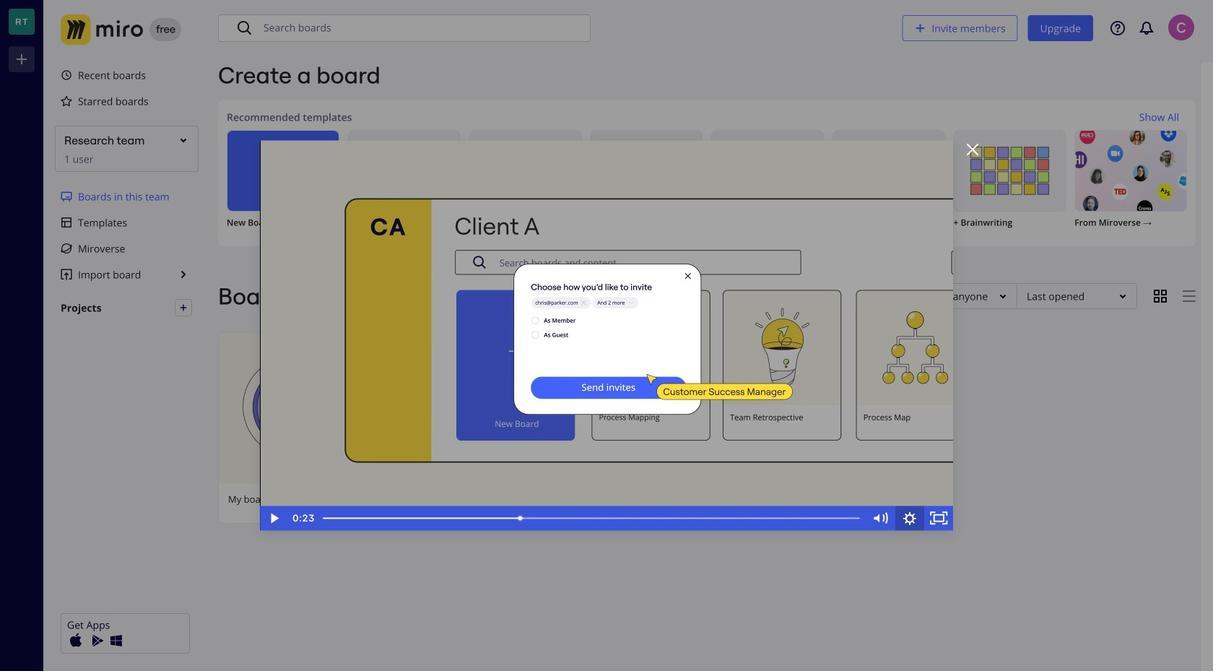 Task type: describe. For each thing, give the bounding box(es) containing it.
learning center image
[[1111, 21, 1125, 35]]

feed image
[[1138, 20, 1156, 37]]

current team section region
[[52, 183, 201, 287]]

close image
[[964, 141, 982, 158]]

0 horizontal spatial spagx image
[[61, 69, 72, 81]]

switch to research team team image
[[9, 9, 35, 35]]

Search boards text field
[[264, 15, 580, 41]]



Task type: vqa. For each thing, say whether or not it's contained in the screenshot.
SPAGX image
yes



Task type: locate. For each thing, give the bounding box(es) containing it.
1 horizontal spatial spagx image
[[179, 303, 188, 312]]

0 vertical spatial spagx image
[[61, 69, 72, 81]]

img image
[[61, 14, 143, 45], [67, 632, 85, 649], [87, 632, 105, 649], [108, 632, 125, 649]]

spagx image
[[236, 20, 254, 37], [61, 95, 72, 107], [61, 217, 72, 228], [61, 243, 72, 254]]

1 vertical spatial spagx image
[[179, 303, 188, 312]]

group
[[218, 332, 1196, 541]]

spagx image
[[61, 69, 72, 81], [179, 303, 188, 312]]



